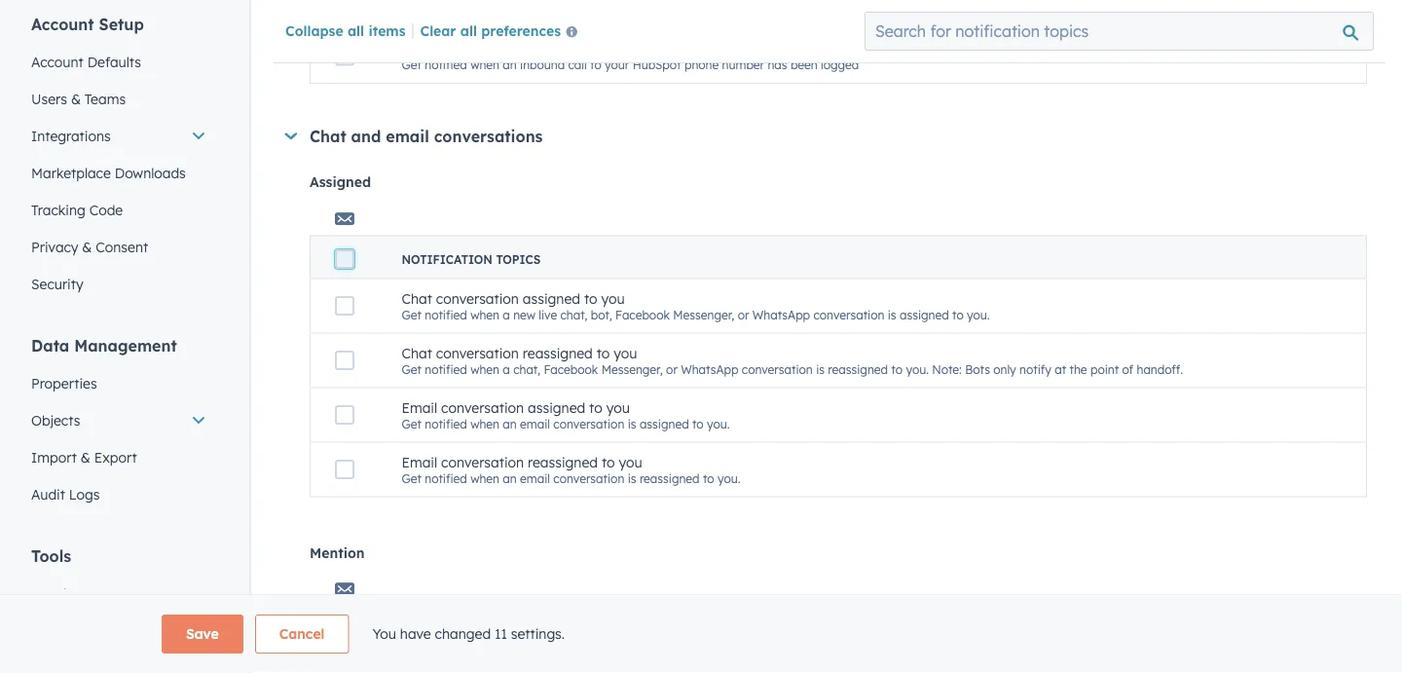 Task type: describe. For each thing, give the bounding box(es) containing it.
0 horizontal spatial logged
[[600, 40, 644, 57]]

clear
[[420, 22, 456, 39]]

cancel button
[[255, 615, 349, 654]]

notified for email conversation assigned to you
[[425, 416, 467, 431]]

audit logs link
[[19, 476, 218, 513]]

an for reassigned
[[503, 471, 517, 485]]

privacy & consent
[[31, 239, 148, 256]]

audit logs
[[31, 486, 100, 503]]

tools element
[[19, 546, 218, 673]]

tracking code
[[31, 202, 123, 219]]

import
[[31, 449, 77, 466]]

email for email conversation assigned to you
[[402, 399, 438, 416]]

users
[[31, 91, 67, 108]]

collapse
[[285, 22, 344, 39]]

chat conversation reassigned to you get notified when a chat, facebook messenger, or whatsapp conversation is reassigned to you. note: bots only notify at the point of handoff.
[[402, 345, 1184, 376]]

you for email conversation assigned to you
[[607, 399, 630, 416]]

teams
[[85, 91, 126, 108]]

get for chat conversation assigned to you
[[402, 307, 422, 322]]

of
[[1123, 362, 1134, 376]]

an inside inbound call activity has been logged get notified when an inbound call to your hubspot phone number has been logged
[[503, 57, 517, 72]]

properties link
[[19, 365, 218, 402]]

privacy
[[31, 239, 78, 256]]

notified for email conversation reassigned to you
[[425, 471, 467, 485]]

chat for chat conversation assigned to you get notified when a new live chat, bot, facebook messenger, or whatsapp conversation is assigned to you.
[[402, 290, 432, 307]]

at
[[1055, 362, 1067, 376]]

cancel
[[279, 625, 325, 642]]

chat for chat and email conversations
[[310, 127, 347, 146]]

0 horizontal spatial call
[[461, 40, 482, 57]]

you. inside email conversation assigned to you get notified when an email conversation is assigned to you.
[[707, 416, 730, 431]]

0 horizontal spatial been
[[564, 40, 596, 57]]

caret image
[[285, 133, 297, 139]]

all for collapse
[[348, 22, 364, 39]]

facebook inside the chat conversation reassigned to you get notified when a chat, facebook messenger, or whatsapp conversation is reassigned to you. note: bots only notify at the point of handoff.
[[544, 362, 598, 376]]

note:
[[933, 362, 962, 376]]

security
[[31, 276, 83, 293]]

meetings link
[[19, 576, 218, 613]]

whatsapp inside the chat conversation reassigned to you get notified when a chat, facebook messenger, or whatsapp conversation is reassigned to you. note: bots only notify at the point of handoff.
[[681, 362, 739, 376]]

account setup element
[[19, 14, 218, 303]]

data management
[[31, 336, 177, 356]]

facebook inside chat conversation assigned to you get notified when a new live chat, bot, facebook messenger, or whatsapp conversation is assigned to you.
[[616, 307, 670, 322]]

integrations button
[[19, 118, 218, 155]]

clear all preferences
[[420, 22, 561, 39]]

marketplace downloads link
[[19, 155, 218, 192]]

activity
[[486, 40, 534, 57]]

a for reassigned
[[503, 362, 510, 376]]

chat and email conversations button
[[284, 127, 1368, 146]]

get for email conversation reassigned to you
[[402, 471, 422, 485]]

bots
[[966, 362, 991, 376]]

consent
[[96, 239, 148, 256]]

is inside email conversation assigned to you get notified when an email conversation is assigned to you.
[[628, 416, 637, 431]]

messenger, inside chat conversation assigned to you get notified when a new live chat, bot, facebook messenger, or whatsapp conversation is assigned to you.
[[673, 307, 735, 322]]

defaults
[[87, 54, 141, 71]]

get inside inbound call activity has been logged get notified when an inbound call to your hubspot phone number has been logged
[[402, 57, 422, 72]]

collapse all items button
[[285, 22, 406, 39]]

handoff.
[[1137, 362, 1184, 376]]

the
[[1070, 362, 1088, 376]]

objects
[[31, 412, 80, 429]]

mention
[[310, 544, 365, 561]]

account defaults
[[31, 54, 141, 71]]

data management element
[[19, 335, 218, 513]]

& for consent
[[82, 239, 92, 256]]

import & export link
[[19, 439, 218, 476]]

chat, inside chat conversation assigned to you get notified when a new live chat, bot, facebook messenger, or whatsapp conversation is assigned to you.
[[561, 307, 588, 322]]

chat for chat conversation reassigned to you get notified when a chat, facebook messenger, or whatsapp conversation is reassigned to you. note: bots only notify at the point of handoff.
[[402, 345, 432, 362]]

tracking
[[31, 202, 86, 219]]

data
[[31, 336, 69, 356]]

whatsapp inside chat conversation assigned to you get notified when a new live chat, bot, facebook messenger, or whatsapp conversation is assigned to you.
[[753, 307, 811, 322]]

email for email conversation reassigned to you
[[520, 471, 550, 485]]

properties
[[31, 375, 97, 392]]

you. inside chat conversation assigned to you get notified when a new live chat, bot, facebook messenger, or whatsapp conversation is assigned to you.
[[967, 307, 990, 322]]

you. inside the chat conversation reassigned to you get notified when a chat, facebook messenger, or whatsapp conversation is reassigned to you. note: bots only notify at the point of handoff.
[[906, 362, 929, 376]]

notify
[[1020, 362, 1052, 376]]

1 horizontal spatial been
[[791, 57, 818, 72]]

and
[[351, 127, 381, 146]]

is inside email conversation reassigned to you get notified when an email conversation is reassigned to you.
[[628, 471, 637, 485]]

Search for notification topics search field
[[865, 12, 1375, 51]]

preferences
[[481, 22, 561, 39]]

notification topics for assigned
[[402, 252, 541, 266]]

marketplace
[[31, 165, 111, 182]]

integrations
[[31, 128, 111, 145]]

when inside inbound call activity has been logged get notified when an inbound call to your hubspot phone number has been logged
[[471, 57, 500, 72]]

settings.
[[511, 625, 565, 642]]

chat, inside the chat conversation reassigned to you get notified when a chat, facebook messenger, or whatsapp conversation is reassigned to you. note: bots only notify at the point of handoff.
[[514, 362, 541, 376]]

1 horizontal spatial has
[[768, 57, 788, 72]]

import & export
[[31, 449, 137, 466]]

bot,
[[591, 307, 612, 322]]

audit
[[31, 486, 65, 503]]

notified for chat conversation assigned to you
[[425, 307, 467, 322]]

account for account defaults
[[31, 54, 84, 71]]

inbound call activity has been logged get notified when an inbound call to your hubspot phone number has been logged
[[402, 40, 859, 72]]

when for chat conversation reassigned to you
[[471, 362, 500, 376]]

you for chat conversation assigned to you
[[602, 290, 625, 307]]

you. inside email conversation reassigned to you get notified when an email conversation is reassigned to you.
[[718, 471, 741, 485]]

items
[[369, 22, 406, 39]]

your
[[605, 57, 630, 72]]

& for teams
[[71, 91, 81, 108]]

all for clear
[[461, 22, 477, 39]]



Task type: vqa. For each thing, say whether or not it's contained in the screenshot.
the topmost Style
no



Task type: locate. For each thing, give the bounding box(es) containing it.
call down the clear all preferences
[[461, 40, 482, 57]]

new
[[514, 307, 536, 322]]

been right number
[[791, 57, 818, 72]]

& for export
[[81, 449, 90, 466]]

1 vertical spatial email
[[520, 416, 550, 431]]

1 get from the top
[[402, 57, 422, 72]]

1 horizontal spatial logged
[[821, 57, 859, 72]]

facebook up email conversation assigned to you get notified when an email conversation is assigned to you.
[[544, 362, 598, 376]]

assigned
[[310, 173, 371, 190]]

logs
[[69, 486, 100, 503]]

2 vertical spatial email
[[520, 471, 550, 485]]

2 vertical spatial &
[[81, 449, 90, 466]]

save
[[186, 625, 219, 642]]

1 vertical spatial or
[[666, 362, 678, 376]]

to inside inbound call activity has been logged get notified when an inbound call to your hubspot phone number has been logged
[[590, 57, 602, 72]]

messenger,
[[673, 307, 735, 322], [602, 362, 663, 376]]

all right clear
[[461, 22, 477, 39]]

you inside email conversation assigned to you get notified when an email conversation is assigned to you.
[[607, 399, 630, 416]]

notification topics for mention
[[402, 622, 541, 637]]

notified inside email conversation assigned to you get notified when an email conversation is assigned to you.
[[425, 416, 467, 431]]

1 vertical spatial a
[[503, 362, 510, 376]]

email up email conversation reassigned to you get notified when an email conversation is reassigned to you.
[[520, 416, 550, 431]]

0 vertical spatial notification
[[402, 252, 493, 266]]

get inside the chat conversation reassigned to you get notified when a chat, facebook messenger, or whatsapp conversation is reassigned to you. note: bots only notify at the point of handoff.
[[402, 362, 422, 376]]

account defaults link
[[19, 44, 218, 81]]

you for chat conversation reassigned to you
[[614, 345, 638, 362]]

1 vertical spatial facebook
[[544, 362, 598, 376]]

facebook
[[616, 307, 670, 322], [544, 362, 598, 376]]

get inside chat conversation assigned to you get notified when a new live chat, bot, facebook messenger, or whatsapp conversation is assigned to you.
[[402, 307, 422, 322]]

an down email conversation assigned to you get notified when an email conversation is assigned to you.
[[503, 471, 517, 485]]

logged
[[600, 40, 644, 57], [821, 57, 859, 72]]

get
[[402, 57, 422, 72], [402, 307, 422, 322], [402, 362, 422, 376], [402, 416, 422, 431], [402, 471, 422, 485]]

collapse all items
[[285, 22, 406, 39]]

a
[[503, 307, 510, 322], [503, 362, 510, 376]]

1 vertical spatial topics
[[496, 622, 541, 637]]

clear all preferences button
[[420, 20, 586, 44]]

privacy & consent link
[[19, 229, 218, 266]]

email conversation reassigned to you get notified when an email conversation is reassigned to you.
[[402, 454, 741, 485]]

& left 'export'
[[81, 449, 90, 466]]

a up email conversation assigned to you get notified when an email conversation is assigned to you.
[[503, 362, 510, 376]]

0 vertical spatial &
[[71, 91, 81, 108]]

security link
[[19, 266, 218, 303]]

notified inside inbound call activity has been logged get notified when an inbound call to your hubspot phone number has been logged
[[425, 57, 467, 72]]

a left new
[[503, 307, 510, 322]]

email right and
[[386, 127, 429, 146]]

& right privacy
[[82, 239, 92, 256]]

chat conversation assigned to you get notified when a new live chat, bot, facebook messenger, or whatsapp conversation is assigned to you.
[[402, 290, 990, 322]]

you up email conversation reassigned to you get notified when an email conversation is reassigned to you.
[[607, 399, 630, 416]]

save button
[[162, 615, 243, 654]]

1 an from the top
[[503, 57, 517, 72]]

5 notified from the top
[[425, 471, 467, 485]]

meetings
[[31, 585, 90, 603]]

been
[[564, 40, 596, 57], [791, 57, 818, 72]]

1 topics from the top
[[496, 252, 541, 266]]

2 a from the top
[[503, 362, 510, 376]]

1 vertical spatial notification
[[402, 622, 493, 637]]

& right users
[[71, 91, 81, 108]]

2 notification from the top
[[402, 622, 493, 637]]

tools
[[31, 547, 71, 566]]

or
[[738, 307, 750, 322], [666, 362, 678, 376]]

0 horizontal spatial has
[[538, 40, 560, 57]]

have
[[400, 625, 431, 642]]

all left items
[[348, 22, 364, 39]]

2 an from the top
[[503, 416, 517, 431]]

hubspot
[[633, 57, 682, 72]]

0 vertical spatial messenger,
[[673, 307, 735, 322]]

notified inside the chat conversation reassigned to you get notified when a chat, facebook messenger, or whatsapp conversation is reassigned to you. note: bots only notify at the point of handoff.
[[425, 362, 467, 376]]

or down chat conversation assigned to you get notified when a new live chat, bot, facebook messenger, or whatsapp conversation is assigned to you.
[[666, 362, 678, 376]]

whatsapp down chat conversation assigned to you get notified when a new live chat, bot, facebook messenger, or whatsapp conversation is assigned to you.
[[681, 362, 739, 376]]

& inside users & teams link
[[71, 91, 81, 108]]

notified for chat conversation reassigned to you
[[425, 362, 467, 376]]

chat and email conversations
[[310, 127, 543, 146]]

topics right changed
[[496, 622, 541, 637]]

account for account setup
[[31, 15, 94, 34]]

0 vertical spatial email
[[386, 127, 429, 146]]

1 horizontal spatial all
[[461, 22, 477, 39]]

topics for assigned
[[496, 252, 541, 266]]

4 notified from the top
[[425, 416, 467, 431]]

you inside email conversation reassigned to you get notified when an email conversation is reassigned to you.
[[619, 454, 643, 471]]

0 horizontal spatial chat,
[[514, 362, 541, 376]]

2 email from the top
[[402, 454, 438, 471]]

chat inside the chat conversation reassigned to you get notified when a chat, facebook messenger, or whatsapp conversation is reassigned to you. note: bots only notify at the point of handoff.
[[402, 345, 432, 362]]

notification for mention
[[402, 622, 493, 637]]

you.
[[967, 307, 990, 322], [906, 362, 929, 376], [707, 416, 730, 431], [718, 471, 741, 485]]

1 horizontal spatial chat,
[[561, 307, 588, 322]]

live
[[539, 307, 557, 322]]

0 vertical spatial a
[[503, 307, 510, 322]]

code
[[89, 202, 123, 219]]

get inside email conversation assigned to you get notified when an email conversation is assigned to you.
[[402, 416, 422, 431]]

when for email conversation reassigned to you
[[471, 471, 500, 485]]

0 vertical spatial account
[[31, 15, 94, 34]]

only
[[994, 362, 1017, 376]]

assigned
[[523, 290, 581, 307], [900, 307, 949, 322], [528, 399, 586, 416], [640, 416, 689, 431]]

0 vertical spatial topics
[[496, 252, 541, 266]]

phone
[[685, 57, 719, 72]]

1 vertical spatial &
[[82, 239, 92, 256]]

users & teams
[[31, 91, 126, 108]]

3 notified from the top
[[425, 362, 467, 376]]

account up account defaults
[[31, 15, 94, 34]]

when for email conversation assigned to you
[[471, 416, 500, 431]]

notification topics
[[402, 252, 541, 266], [402, 622, 541, 637]]

chat
[[310, 127, 347, 146], [402, 290, 432, 307], [402, 345, 432, 362]]

5 get from the top
[[402, 471, 422, 485]]

0 horizontal spatial messenger,
[[602, 362, 663, 376]]

account setup
[[31, 15, 144, 34]]

changed
[[435, 625, 491, 642]]

1 horizontal spatial whatsapp
[[753, 307, 811, 322]]

downloads
[[115, 165, 186, 182]]

0 horizontal spatial whatsapp
[[681, 362, 739, 376]]

1 when from the top
[[471, 57, 500, 72]]

you
[[602, 290, 625, 307], [614, 345, 638, 362], [607, 399, 630, 416], [619, 454, 643, 471]]

email for email conversation assigned to you
[[520, 416, 550, 431]]

account up users
[[31, 54, 84, 71]]

notification for assigned
[[402, 252, 493, 266]]

an up email conversation reassigned to you get notified when an email conversation is reassigned to you.
[[503, 416, 517, 431]]

0 vertical spatial chat,
[[561, 307, 588, 322]]

you
[[373, 625, 396, 642]]

email down email conversation assigned to you get notified when an email conversation is assigned to you.
[[520, 471, 550, 485]]

1 notified from the top
[[425, 57, 467, 72]]

export
[[94, 449, 137, 466]]

setup
[[99, 15, 144, 34]]

5 when from the top
[[471, 471, 500, 485]]

marketplace downloads
[[31, 165, 186, 182]]

is inside the chat conversation reassigned to you get notified when a chat, facebook messenger, or whatsapp conversation is reassigned to you. note: bots only notify at the point of handoff.
[[816, 362, 825, 376]]

0 vertical spatial email
[[402, 399, 438, 416]]

1 email from the top
[[402, 399, 438, 416]]

email inside email conversation reassigned to you get notified when an email conversation is reassigned to you.
[[402, 454, 438, 471]]

& inside import & export link
[[81, 449, 90, 466]]

tracking code link
[[19, 192, 218, 229]]

1 vertical spatial messenger,
[[602, 362, 663, 376]]

users & teams link
[[19, 81, 218, 118]]

1 a from the top
[[503, 307, 510, 322]]

an left inbound
[[503, 57, 517, 72]]

4 when from the top
[[471, 416, 500, 431]]

1 vertical spatial chat
[[402, 290, 432, 307]]

email conversation assigned to you get notified when an email conversation is assigned to you.
[[402, 399, 730, 431]]

topics up new
[[496, 252, 541, 266]]

you for email conversation reassigned to you
[[619, 454, 643, 471]]

get inside email conversation reassigned to you get notified when an email conversation is reassigned to you.
[[402, 471, 422, 485]]

an
[[503, 57, 517, 72], [503, 416, 517, 431], [503, 471, 517, 485]]

& inside privacy & consent link
[[82, 239, 92, 256]]

0 vertical spatial notification topics
[[402, 252, 541, 266]]

notified inside email conversation reassigned to you get notified when an email conversation is reassigned to you.
[[425, 471, 467, 485]]

0 vertical spatial chat
[[310, 127, 347, 146]]

topics
[[496, 252, 541, 266], [496, 622, 541, 637]]

2 notified from the top
[[425, 307, 467, 322]]

you down chat conversation assigned to you get notified when a new live chat, bot, facebook messenger, or whatsapp conversation is assigned to you.
[[614, 345, 638, 362]]

2 when from the top
[[471, 307, 500, 322]]

2 get from the top
[[402, 307, 422, 322]]

logged right inbound
[[600, 40, 644, 57]]

get for chat conversation reassigned to you
[[402, 362, 422, 376]]

when inside chat conversation assigned to you get notified when a new live chat, bot, facebook messenger, or whatsapp conversation is assigned to you.
[[471, 307, 500, 322]]

3 when from the top
[[471, 362, 500, 376]]

is inside chat conversation assigned to you get notified when a new live chat, bot, facebook messenger, or whatsapp conversation is assigned to you.
[[888, 307, 897, 322]]

1 vertical spatial account
[[31, 54, 84, 71]]

3 get from the top
[[402, 362, 422, 376]]

you inside the chat conversation reassigned to you get notified when a chat, facebook messenger, or whatsapp conversation is reassigned to you. note: bots only notify at the point of handoff.
[[614, 345, 638, 362]]

inbound
[[520, 57, 565, 72]]

you down email conversation assigned to you get notified when an email conversation is assigned to you.
[[619, 454, 643, 471]]

when inside the chat conversation reassigned to you get notified when a chat, facebook messenger, or whatsapp conversation is reassigned to you. note: bots only notify at the point of handoff.
[[471, 362, 500, 376]]

1 vertical spatial an
[[503, 416, 517, 431]]

1 horizontal spatial or
[[738, 307, 750, 322]]

1 horizontal spatial call
[[568, 57, 587, 72]]

2 topics from the top
[[496, 622, 541, 637]]

or inside chat conversation assigned to you get notified when a new live chat, bot, facebook messenger, or whatsapp conversation is assigned to you.
[[738, 307, 750, 322]]

0 horizontal spatial or
[[666, 362, 678, 376]]

is
[[888, 307, 897, 322], [816, 362, 825, 376], [628, 416, 637, 431], [628, 471, 637, 485]]

when for chat conversation assigned to you
[[471, 307, 500, 322]]

you have changed 11 settings.
[[373, 625, 565, 642]]

chat inside chat conversation assigned to you get notified when a new live chat, bot, facebook messenger, or whatsapp conversation is assigned to you.
[[402, 290, 432, 307]]

0 vertical spatial whatsapp
[[753, 307, 811, 322]]

email for email conversation reassigned to you
[[402, 454, 438, 471]]

or up the chat conversation reassigned to you get notified when a chat, facebook messenger, or whatsapp conversation is reassigned to you. note: bots only notify at the point of handoff.
[[738, 307, 750, 322]]

has down preferences
[[538, 40, 560, 57]]

1 horizontal spatial messenger,
[[673, 307, 735, 322]]

a for assigned
[[503, 307, 510, 322]]

has right number
[[768, 57, 788, 72]]

email
[[386, 127, 429, 146], [520, 416, 550, 431], [520, 471, 550, 485]]

email inside email conversation reassigned to you get notified when an email conversation is reassigned to you.
[[520, 471, 550, 485]]

facebook right bot,
[[616, 307, 670, 322]]

2 notification topics from the top
[[402, 622, 541, 637]]

11
[[495, 625, 507, 642]]

when inside email conversation assigned to you get notified when an email conversation is assigned to you.
[[471, 416, 500, 431]]

number
[[722, 57, 765, 72]]

get for email conversation assigned to you
[[402, 416, 422, 431]]

notified inside chat conversation assigned to you get notified when a new live chat, bot, facebook messenger, or whatsapp conversation is assigned to you.
[[425, 307, 467, 322]]

2 vertical spatial chat
[[402, 345, 432, 362]]

when inside email conversation reassigned to you get notified when an email conversation is reassigned to you.
[[471, 471, 500, 485]]

has
[[538, 40, 560, 57], [768, 57, 788, 72]]

a inside the chat conversation reassigned to you get notified when a chat, facebook messenger, or whatsapp conversation is reassigned to you. note: bots only notify at the point of handoff.
[[503, 362, 510, 376]]

1 notification topics from the top
[[402, 252, 541, 266]]

management
[[74, 336, 177, 356]]

to
[[590, 57, 602, 72], [584, 290, 598, 307], [953, 307, 964, 322], [597, 345, 610, 362], [892, 362, 903, 376], [589, 399, 603, 416], [693, 416, 704, 431], [602, 454, 615, 471], [703, 471, 715, 485]]

0 horizontal spatial facebook
[[544, 362, 598, 376]]

2 vertical spatial an
[[503, 471, 517, 485]]

1 horizontal spatial facebook
[[616, 307, 670, 322]]

email
[[402, 399, 438, 416], [402, 454, 438, 471]]

0 horizontal spatial all
[[348, 22, 364, 39]]

chat, right live
[[561, 307, 588, 322]]

email inside email conversation assigned to you get notified when an email conversation is assigned to you.
[[520, 416, 550, 431]]

conversations
[[434, 127, 543, 146]]

topics for mention
[[496, 622, 541, 637]]

conversation
[[436, 290, 519, 307], [814, 307, 885, 322], [436, 345, 519, 362], [742, 362, 813, 376], [441, 399, 524, 416], [554, 416, 625, 431], [441, 454, 524, 471], [554, 471, 625, 485]]

or inside the chat conversation reassigned to you get notified when a chat, facebook messenger, or whatsapp conversation is reassigned to you. note: bots only notify at the point of handoff.
[[666, 362, 678, 376]]

0 vertical spatial an
[[503, 57, 517, 72]]

2 all from the left
[[461, 22, 477, 39]]

1 account from the top
[[31, 15, 94, 34]]

&
[[71, 91, 81, 108], [82, 239, 92, 256], [81, 449, 90, 466]]

messenger, inside the chat conversation reassigned to you get notified when a chat, facebook messenger, or whatsapp conversation is reassigned to you. note: bots only notify at the point of handoff.
[[602, 362, 663, 376]]

point
[[1091, 362, 1119, 376]]

whatsapp
[[753, 307, 811, 322], [681, 362, 739, 376]]

inbound
[[402, 40, 457, 57]]

2 account from the top
[[31, 54, 84, 71]]

objects button
[[19, 402, 218, 439]]

chat,
[[561, 307, 588, 322], [514, 362, 541, 376]]

1 vertical spatial whatsapp
[[681, 362, 739, 376]]

1 notification from the top
[[402, 252, 493, 266]]

1 vertical spatial email
[[402, 454, 438, 471]]

call right inbound
[[568, 57, 587, 72]]

chat, down new
[[514, 362, 541, 376]]

a inside chat conversation assigned to you get notified when a new live chat, bot, facebook messenger, or whatsapp conversation is assigned to you.
[[503, 307, 510, 322]]

1 vertical spatial notification topics
[[402, 622, 541, 637]]

whatsapp up the chat conversation reassigned to you get notified when a chat, facebook messenger, or whatsapp conversation is reassigned to you. note: bots only notify at the point of handoff.
[[753, 307, 811, 322]]

3 an from the top
[[503, 471, 517, 485]]

notified
[[425, 57, 467, 72], [425, 307, 467, 322], [425, 362, 467, 376], [425, 416, 467, 431], [425, 471, 467, 485]]

reassigned
[[523, 345, 593, 362], [828, 362, 888, 376], [528, 454, 598, 471], [640, 471, 700, 485]]

email inside email conversation assigned to you get notified when an email conversation is assigned to you.
[[402, 399, 438, 416]]

an for assigned
[[503, 416, 517, 431]]

you right live
[[602, 290, 625, 307]]

been left your
[[564, 40, 596, 57]]

all inside button
[[461, 22, 477, 39]]

1 vertical spatial chat,
[[514, 362, 541, 376]]

an inside email conversation reassigned to you get notified when an email conversation is reassigned to you.
[[503, 471, 517, 485]]

0 vertical spatial facebook
[[616, 307, 670, 322]]

0 vertical spatial or
[[738, 307, 750, 322]]

an inside email conversation assigned to you get notified when an email conversation is assigned to you.
[[503, 416, 517, 431]]

you inside chat conversation assigned to you get notified when a new live chat, bot, facebook messenger, or whatsapp conversation is assigned to you.
[[602, 290, 625, 307]]

1 all from the left
[[348, 22, 364, 39]]

4 get from the top
[[402, 416, 422, 431]]

logged up chat and email conversations dropdown button
[[821, 57, 859, 72]]



